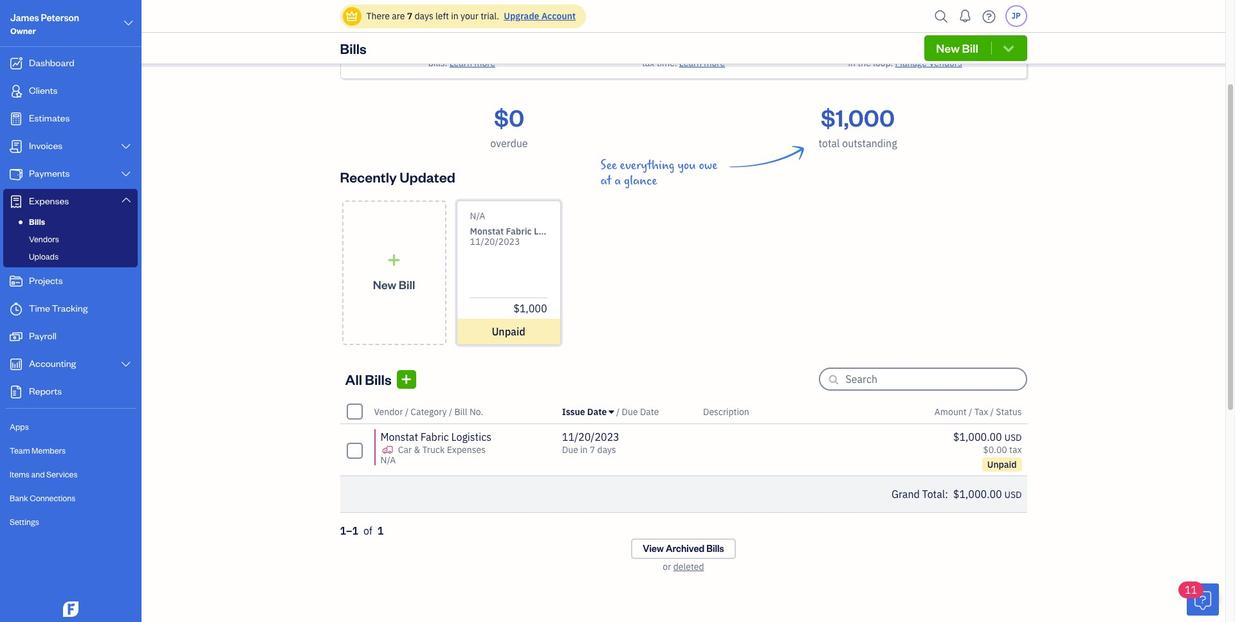 Task type: vqa. For each thing, say whether or not it's contained in the screenshot.
'Settings' link
yes



Task type: locate. For each thing, give the bounding box(es) containing it.
0 vertical spatial 11/20/2023
[[470, 236, 520, 248]]

project image
[[8, 275, 24, 288]]

$1,000 total outstanding
[[818, 102, 897, 150]]

tax left time.
[[642, 57, 654, 69]]

them
[[983, 47, 1004, 59]]

bills right archived
[[706, 543, 724, 555]]

1 horizontal spatial vendors
[[859, 31, 898, 44]]

2 vertical spatial vendors
[[29, 234, 59, 244]]

crown image
[[345, 9, 359, 23]]

more for bills overview
[[474, 57, 495, 69]]

$1,000.00 up $0.00
[[953, 431, 1002, 444]]

1 horizontal spatial monstat
[[470, 226, 504, 237]]

1 vertical spatial unpaid
[[987, 459, 1017, 471]]

$1,000 inside $1,000 total outstanding
[[821, 102, 895, 133]]

due for /
[[622, 406, 638, 418]]

1 vertical spatial categories
[[687, 47, 730, 59]]

1 vertical spatial bill
[[399, 277, 415, 292]]

date
[[587, 406, 607, 418], [640, 406, 659, 418]]

your for track
[[474, 47, 492, 59]]

1 horizontal spatial logistics
[[534, 226, 570, 237]]

learn right the bills.
[[449, 57, 472, 69]]

7 right are
[[407, 10, 412, 22]]

friendly
[[647, 31, 686, 44]]

chevron large down image inside payments link
[[120, 169, 132, 179]]

amount button
[[935, 406, 967, 418]]

0 vertical spatial new
[[936, 41, 960, 55]]

2 learn more from the left
[[679, 57, 725, 69]]

bills
[[428, 31, 448, 44], [340, 39, 366, 57], [29, 217, 45, 227], [365, 371, 391, 389], [706, 543, 724, 555]]

2 vertical spatial chevron large down image
[[120, 360, 132, 370]]

/ right 'vendor'
[[405, 406, 408, 418]]

new bill link
[[342, 201, 446, 345]]

no.
[[470, 406, 483, 418]]

0 horizontal spatial n/a
[[380, 455, 396, 466]]

2 usd from the top
[[1004, 490, 1022, 501]]

bill no. button
[[454, 406, 483, 418]]

fabric inside n/a monstat fabric logistics 11/20/2023
[[506, 226, 532, 237]]

1 horizontal spatial unpaid
[[987, 459, 1017, 471]]

1 $1,000.00 from the top
[[953, 431, 1002, 444]]

1 usd from the top
[[1004, 432, 1022, 444]]

0 horizontal spatial date
[[587, 406, 607, 418]]

1 vertical spatial fabric
[[421, 431, 449, 444]]

0 horizontal spatial fabric
[[421, 431, 449, 444]]

the
[[858, 57, 871, 69]]

0 horizontal spatial 11/20/2023
[[470, 236, 520, 248]]

$1,000.00 inside the $1,000.00 usd $0.00 tax unpaid
[[953, 431, 1002, 444]]

1 horizontal spatial days
[[597, 444, 616, 456]]

7 down issue date "button"
[[590, 444, 595, 456]]

bills
[[613, 47, 630, 59]]

left
[[435, 10, 449, 22]]

bill left no.
[[454, 406, 467, 418]]

expenses
[[29, 195, 69, 207], [447, 444, 486, 456]]

new bill inside button
[[936, 41, 978, 55]]

1 vertical spatial $1,000.00
[[953, 488, 1002, 501]]

/ right caretdown image
[[616, 406, 620, 418]]

team
[[10, 446, 30, 456]]

your down overview
[[474, 47, 492, 59]]

caretdown image
[[609, 407, 614, 417]]

/ left bill no. button
[[449, 406, 452, 418]]

team members
[[10, 446, 66, 456]]

payables
[[494, 47, 531, 59]]

expenses link
[[3, 189, 138, 214]]

dashboard image
[[8, 57, 24, 70]]

1 vertical spatial logistics
[[451, 431, 491, 444]]

settings
[[10, 517, 39, 527]]

1 horizontal spatial new
[[936, 41, 960, 55]]

invoices
[[29, 140, 63, 152]]

1 vertical spatial days
[[597, 444, 616, 456]]

0 vertical spatial chevron large down image
[[123, 15, 134, 31]]

money image
[[8, 331, 24, 343]]

1 vertical spatial n/a
[[380, 455, 396, 466]]

more down tax friendly categories
[[704, 57, 725, 69]]

/ left tax button
[[969, 406, 972, 418]]

recently updated
[[340, 168, 455, 186]]

1 vertical spatial due
[[562, 444, 578, 456]]

learn more down tax friendly categories
[[679, 57, 725, 69]]

projects
[[29, 275, 63, 287]]

vendors for vendors
[[29, 234, 59, 244]]

expenses down payments
[[29, 195, 69, 207]]

days down caretdown image
[[597, 444, 616, 456]]

11/20/2023 inside n/a monstat fabric logistics 11/20/2023
[[470, 236, 520, 248]]

0 vertical spatial tax
[[628, 31, 644, 44]]

and inside main element
[[31, 470, 45, 480]]

to
[[441, 47, 450, 59]]

1 vertical spatial chevron large down image
[[120, 195, 132, 205]]

0 vertical spatial chevron large down image
[[120, 142, 132, 152]]

1 learn from the left
[[449, 57, 472, 69]]

0 horizontal spatial monstat
[[380, 431, 418, 444]]

vendors link
[[6, 232, 135, 247]]

1 horizontal spatial learn more
[[679, 57, 725, 69]]

1 horizontal spatial new bill
[[936, 41, 978, 55]]

loop.
[[873, 57, 893, 69]]

1 vertical spatial new
[[373, 277, 396, 292]]

1 vertical spatial expenses
[[447, 444, 486, 456]]

clients
[[29, 84, 58, 96]]

2 more from the left
[[704, 57, 725, 69]]

new bill button
[[925, 35, 1027, 61]]

$1,000 for $1,000 total outstanding
[[821, 102, 895, 133]]

chevron large down image down estimates "link" at the left top of the page
[[120, 142, 132, 152]]

0 horizontal spatial logistics
[[451, 431, 491, 444]]

0 horizontal spatial bill
[[399, 277, 415, 292]]

1 horizontal spatial more
[[704, 57, 725, 69]]

1 chevron large down image from the top
[[120, 142, 132, 152]]

0 vertical spatial unpaid
[[492, 325, 525, 338]]

vendors
[[859, 31, 898, 44], [929, 57, 962, 69], [29, 234, 59, 244]]

1 vertical spatial new bill
[[373, 277, 415, 292]]

clients link
[[3, 78, 138, 105]]

0 vertical spatial in
[[451, 10, 458, 22]]

1 horizontal spatial bill
[[454, 406, 467, 418]]

1 vertical spatial tax
[[1009, 444, 1022, 456]]

tax inside create bills with multiple categories and conquer tax time.
[[642, 57, 654, 69]]

bill left 'them'
[[962, 41, 978, 55]]

categories down tax friendly categories
[[687, 47, 730, 59]]

1 horizontal spatial fabric
[[506, 226, 532, 237]]

$1,000
[[821, 102, 895, 133], [513, 302, 547, 315]]

0 vertical spatial logistics
[[534, 226, 570, 237]]

tax right $0.00
[[1009, 444, 1022, 456]]

and down easy
[[944, 47, 959, 59]]

category
[[411, 406, 447, 418]]

3 / from the left
[[616, 406, 620, 418]]

0 vertical spatial tax
[[642, 57, 654, 69]]

usd down $0.00
[[1004, 490, 1022, 501]]

n/a for n/a monstat fabric logistics 11/20/2023
[[470, 210, 485, 222]]

report image
[[8, 386, 24, 399]]

0 horizontal spatial more
[[474, 57, 495, 69]]

0 vertical spatial usd
[[1004, 432, 1022, 444]]

0 horizontal spatial days
[[415, 10, 433, 22]]

2 vertical spatial bill
[[454, 406, 467, 418]]

days
[[415, 10, 433, 22], [597, 444, 616, 456]]

learn more for friendly
[[679, 57, 725, 69]]

more for tax friendly categories
[[704, 57, 725, 69]]

truck
[[422, 444, 445, 456]]

1 learn more from the left
[[449, 57, 495, 69]]

0 vertical spatial vendors
[[859, 31, 898, 44]]

your left trial.
[[461, 10, 479, 22]]

in right left
[[451, 10, 458, 22]]

1 vertical spatial 7
[[590, 444, 595, 456]]

0 vertical spatial expenses
[[29, 195, 69, 207]]

and
[[732, 47, 747, 59], [944, 47, 959, 59], [31, 470, 45, 480]]

new down plus image
[[373, 277, 396, 292]]

new bill up the manage vendors
[[936, 41, 978, 55]]

your left the
[[839, 47, 857, 59]]

learn more for overview
[[449, 57, 495, 69]]

0 horizontal spatial in
[[451, 10, 458, 22]]

your for in
[[461, 10, 479, 22]]

at
[[600, 174, 612, 188]]

chevron large down image for accounting
[[120, 360, 132, 370]]

2 / from the left
[[449, 406, 452, 418]]

0 vertical spatial due
[[622, 406, 638, 418]]

bill down plus image
[[399, 277, 415, 292]]

0 horizontal spatial and
[[31, 470, 45, 480]]

members
[[32, 446, 66, 456]]

vendors down easy
[[929, 57, 962, 69]]

1 horizontal spatial 7
[[590, 444, 595, 456]]

3 chevron large down image from the top
[[120, 360, 132, 370]]

0 vertical spatial bill
[[962, 41, 978, 55]]

due down issue
[[562, 444, 578, 456]]

0 horizontal spatial learn more
[[449, 57, 495, 69]]

bills up uploads
[[29, 217, 45, 227]]

usd inside the $1,000.00 usd $0.00 tax unpaid
[[1004, 432, 1022, 444]]

2 horizontal spatial bill
[[962, 41, 978, 55]]

0 vertical spatial $1,000
[[821, 102, 895, 133]]

vendors up uploads
[[29, 234, 59, 244]]

0 vertical spatial new bill
[[936, 41, 978, 55]]

1 horizontal spatial and
[[732, 47, 747, 59]]

11 button
[[1178, 582, 1219, 616]]

chevron large down image
[[123, 15, 134, 31], [120, 169, 132, 179]]

days inside 11/20/2023 due in 7 days
[[597, 444, 616, 456]]

and right items
[[31, 470, 45, 480]]

vendors inside main element
[[29, 234, 59, 244]]

2 learn from the left
[[679, 57, 702, 69]]

deleted
[[673, 562, 704, 573]]

tracking
[[52, 302, 88, 315]]

team members link
[[3, 440, 138, 462]]

date left caretdown image
[[587, 406, 607, 418]]

0 vertical spatial days
[[415, 10, 433, 22]]

$1,000.00 right :
[[953, 488, 1002, 501]]

1 more from the left
[[474, 57, 495, 69]]

Search text field
[[846, 369, 1026, 390]]

apps link
[[3, 416, 138, 439]]

1 vertical spatial in
[[848, 57, 856, 69]]

usd
[[1004, 432, 1022, 444], [1004, 490, 1022, 501]]

0 horizontal spatial tax
[[642, 57, 654, 69]]

1
[[377, 525, 384, 538]]

glance
[[624, 174, 657, 188]]

0 horizontal spatial learn
[[449, 57, 472, 69]]

chevron large down image inside expenses link
[[120, 195, 132, 205]]

grand
[[891, 488, 920, 501]]

easier
[[375, 47, 399, 59]]

1 horizontal spatial expenses
[[447, 444, 486, 456]]

vendors made easy image
[[883, 0, 928, 26]]

expenses inside main element
[[29, 195, 69, 207]]

date right caretdown image
[[640, 406, 659, 418]]

days left left
[[415, 10, 433, 22]]

1 vertical spatial chevron large down image
[[120, 169, 132, 179]]

deleted link
[[673, 562, 704, 573]]

or
[[663, 562, 671, 573]]

0 vertical spatial $1,000.00
[[953, 431, 1002, 444]]

0 horizontal spatial vendors
[[29, 234, 59, 244]]

more right track
[[474, 57, 495, 69]]

1 vertical spatial $1,000
[[513, 302, 547, 315]]

plus image
[[387, 254, 401, 267]]

1 horizontal spatial n/a
[[470, 210, 485, 222]]

new inside button
[[936, 41, 960, 55]]

than
[[401, 47, 420, 59]]

expenses right truck
[[447, 444, 486, 456]]

see everything you owe at a glance
[[600, 158, 717, 188]]

1 horizontal spatial tax
[[1009, 444, 1022, 456]]

1 horizontal spatial in
[[580, 444, 588, 456]]

categories
[[688, 31, 739, 44], [687, 47, 730, 59]]

1 horizontal spatial 11/20/2023
[[562, 431, 619, 444]]

learn more down overview
[[449, 57, 495, 69]]

conquer
[[749, 47, 783, 59]]

manage vendors
[[895, 57, 962, 69]]

$0
[[494, 102, 524, 133]]

2 chevron large down image from the top
[[120, 195, 132, 205]]

new bill down plus image
[[373, 277, 415, 292]]

0 horizontal spatial 7
[[407, 10, 412, 22]]

monstat inside n/a monstat fabric logistics 11/20/2023
[[470, 226, 504, 237]]

4 / from the left
[[969, 406, 972, 418]]

0 vertical spatial n/a
[[470, 210, 485, 222]]

n/a for n/a
[[380, 455, 396, 466]]

tax up with
[[628, 31, 644, 44]]

0 horizontal spatial $1,000
[[513, 302, 547, 315]]

2 vertical spatial in
[[580, 444, 588, 456]]

chevron large down image
[[120, 142, 132, 152], [120, 195, 132, 205], [120, 360, 132, 370]]

11/20/2023
[[470, 236, 520, 248], [562, 431, 619, 444]]

usd up $0.00
[[1004, 432, 1022, 444]]

0 horizontal spatial tax
[[628, 31, 644, 44]]

resource center badge image
[[1187, 584, 1219, 616]]

1 horizontal spatial $1,000
[[821, 102, 895, 133]]

owner
[[10, 26, 36, 36]]

trial.
[[481, 10, 499, 22]]

dashboard link
[[3, 51, 138, 77]]

1 vertical spatial usd
[[1004, 490, 1022, 501]]

vendors up the vendor
[[859, 31, 898, 44]]

new left keep
[[936, 41, 960, 55]]

bills link
[[6, 214, 135, 230]]

invoice image
[[8, 140, 24, 153]]

2 horizontal spatial and
[[944, 47, 959, 59]]

upgrade
[[504, 10, 539, 22]]

learn for friendly
[[679, 57, 702, 69]]

time.
[[657, 57, 677, 69]]

1 vertical spatial tax
[[974, 406, 988, 418]]

chevron large down image for invoices
[[120, 142, 132, 152]]

and left conquer
[[732, 47, 747, 59]]

view archived bills link
[[631, 539, 736, 560]]

your inside 'it's easier than ever to track your payables through bills.'
[[474, 47, 492, 59]]

notifications image
[[955, 3, 975, 29]]

2 horizontal spatial in
[[848, 57, 856, 69]]

bank connections link
[[3, 488, 138, 510]]

n/a inside n/a monstat fabric logistics 11/20/2023
[[470, 210, 485, 222]]

1 vertical spatial vendors
[[929, 57, 962, 69]]

chevrondown image
[[1001, 42, 1016, 55]]

0 vertical spatial monstat
[[470, 226, 504, 237]]

0 horizontal spatial expenses
[[29, 195, 69, 207]]

learn right time.
[[679, 57, 702, 69]]

in
[[451, 10, 458, 22], [848, 57, 856, 69], [580, 444, 588, 456]]

2 date from the left
[[640, 406, 659, 418]]

with
[[632, 47, 649, 59]]

chevron large down image down payroll link
[[120, 360, 132, 370]]

items and services link
[[3, 464, 138, 486]]

0 vertical spatial fabric
[[506, 226, 532, 237]]

0 horizontal spatial due
[[562, 444, 578, 456]]

due inside 11/20/2023 due in 7 days
[[562, 444, 578, 456]]

1 horizontal spatial learn
[[679, 57, 702, 69]]

bills inside view archived bills or deleted
[[706, 543, 724, 555]]

/ right tax button
[[990, 406, 994, 418]]

tax left status
[[974, 406, 988, 418]]

n/a
[[470, 210, 485, 222], [380, 455, 396, 466]]

1 vertical spatial monstat
[[380, 431, 418, 444]]

/ due date
[[616, 406, 659, 418]]

categories up create bills with multiple categories and conquer tax time.
[[688, 31, 739, 44]]

0 horizontal spatial new
[[373, 277, 396, 292]]

chevron large down image up "bills" link
[[120, 195, 132, 205]]

in left the
[[848, 57, 856, 69]]

jp button
[[1005, 5, 1027, 27]]

1 horizontal spatial date
[[640, 406, 659, 418]]

1 horizontal spatial due
[[622, 406, 638, 418]]

james
[[10, 12, 39, 24]]

due right caretdown image
[[622, 406, 638, 418]]

in down issue date on the left bottom of page
[[580, 444, 588, 456]]

1 date from the left
[[587, 406, 607, 418]]



Task type: describe. For each thing, give the bounding box(es) containing it.
0 horizontal spatial unpaid
[[492, 325, 525, 338]]

bank connections
[[10, 493, 76, 504]]

1 horizontal spatial tax
[[974, 406, 988, 418]]

in inside nurture your vendor relationships and keep them in the loop.
[[848, 57, 856, 69]]

7 inside 11/20/2023 due in 7 days
[[590, 444, 595, 456]]

and inside create bills with multiple categories and conquer tax time.
[[732, 47, 747, 59]]

usd inside grand total : $1,000.00 usd
[[1004, 490, 1022, 501]]

tax button
[[974, 406, 988, 418]]

0 vertical spatial categories
[[688, 31, 739, 44]]

bills up to
[[428, 31, 448, 44]]

updated
[[400, 168, 455, 186]]

due for 11/20/2023
[[562, 444, 578, 456]]

tax inside the $1,000.00 usd $0.00 tax unpaid
[[1009, 444, 1022, 456]]

main element
[[0, 0, 174, 623]]

1 / from the left
[[405, 406, 408, 418]]

nurture your vendor relationships and keep them in the loop.
[[806, 47, 1004, 69]]

search image
[[931, 7, 952, 26]]

jp
[[1011, 11, 1021, 21]]

estimate image
[[8, 113, 24, 125]]

and inside nurture your vendor relationships and keep them in the loop.
[[944, 47, 959, 59]]

add a new bill image
[[400, 371, 412, 388]]

of
[[363, 525, 372, 538]]

issue date
[[562, 406, 607, 418]]

payroll link
[[3, 324, 138, 351]]

categories inside create bills with multiple categories and conquer tax time.
[[687, 47, 730, 59]]

unpaid inside the $1,000.00 usd $0.00 tax unpaid
[[987, 459, 1017, 471]]

in inside 11/20/2023 due in 7 days
[[580, 444, 588, 456]]

amount / tax / status
[[935, 406, 1022, 418]]

create bills with multiple categories and conquer tax time.
[[584, 47, 783, 69]]

view
[[643, 543, 664, 555]]

overdue
[[490, 137, 528, 150]]

peterson
[[41, 12, 79, 24]]

bills overview image
[[439, 0, 484, 26]]

you
[[678, 158, 696, 173]]

create
[[584, 47, 611, 59]]

bank
[[10, 493, 28, 504]]

logistics inside n/a monstat fabric logistics 11/20/2023
[[534, 226, 570, 237]]

time
[[29, 302, 50, 315]]

it's easier than ever to track your payables through bills.
[[359, 47, 564, 69]]

expense image
[[8, 196, 24, 208]]

uploads
[[29, 252, 59, 262]]

projects link
[[3, 269, 138, 295]]

category button
[[411, 406, 447, 418]]

are
[[392, 10, 405, 22]]

upgrade account link
[[501, 10, 576, 22]]

0 vertical spatial 7
[[407, 10, 412, 22]]

due date button
[[622, 406, 659, 418]]

client image
[[8, 85, 24, 98]]

description
[[703, 406, 749, 418]]

ever
[[422, 47, 439, 59]]

vendor button
[[374, 406, 403, 418]]

easy
[[929, 31, 951, 44]]

$0 overdue
[[490, 102, 528, 150]]

0 horizontal spatial new bill
[[373, 277, 415, 292]]

total
[[818, 137, 840, 150]]

go to help image
[[979, 7, 999, 26]]

bills right all
[[365, 371, 391, 389]]

settings link
[[3, 511, 138, 534]]

2 $1,000.00 from the top
[[953, 488, 1002, 501]]

items and services
[[10, 470, 78, 480]]

grand total : $1,000.00 usd
[[891, 488, 1022, 501]]

payment image
[[8, 168, 24, 181]]

issue
[[562, 406, 585, 418]]

james peterson owner
[[10, 12, 79, 36]]

chart image
[[8, 358, 24, 371]]

account
[[541, 10, 576, 22]]

bills down crown image
[[340, 39, 366, 57]]

1–1
[[340, 525, 358, 538]]

2 horizontal spatial vendors
[[929, 57, 962, 69]]

1 vertical spatial 11/20/2023
[[562, 431, 619, 444]]

manage
[[895, 57, 927, 69]]

track
[[452, 47, 472, 59]]

$0.00
[[983, 444, 1007, 456]]

vendors made easy
[[859, 31, 951, 44]]

accounting link
[[3, 352, 138, 378]]

your inside nurture your vendor relationships and keep them in the loop.
[[839, 47, 857, 59]]

made
[[901, 31, 927, 44]]

a
[[614, 174, 621, 188]]

vendor / category / bill no.
[[374, 406, 483, 418]]

bills overview
[[428, 31, 496, 44]]

payments
[[29, 167, 70, 179]]

monstat fabric logistics
[[380, 431, 491, 444]]

it's
[[359, 47, 373, 59]]

see
[[600, 158, 617, 173]]

everything
[[620, 158, 675, 173]]

invoices link
[[3, 134, 138, 160]]

chevron large down image for expenses
[[120, 195, 132, 205]]

reports
[[29, 385, 62, 398]]

bills inside main element
[[29, 217, 45, 227]]

there are 7 days left in your trial. upgrade account
[[366, 10, 576, 22]]

bill inside button
[[962, 41, 978, 55]]

$1,000 for $1,000
[[513, 302, 547, 315]]

&
[[414, 444, 420, 456]]

timer image
[[8, 303, 24, 316]]

car
[[398, 444, 412, 456]]

vendors for vendors made easy
[[859, 31, 898, 44]]

all bills
[[345, 371, 391, 389]]

freshbooks image
[[60, 602, 81, 618]]

vendor
[[859, 47, 887, 59]]

estimates
[[29, 112, 70, 124]]

dashboard
[[29, 57, 74, 69]]

amount
[[935, 406, 967, 418]]

keep
[[961, 47, 981, 59]]

overview
[[451, 31, 496, 44]]

recently
[[340, 168, 397, 186]]

learn for overview
[[449, 57, 472, 69]]

uploads link
[[6, 249, 135, 264]]

11
[[1185, 584, 1197, 597]]

n/a monstat fabric logistics 11/20/2023
[[470, 210, 570, 248]]

nurture
[[806, 47, 837, 59]]

bills.
[[428, 57, 447, 69]]

5 / from the left
[[990, 406, 994, 418]]

archived
[[666, 543, 705, 555]]

total
[[922, 488, 945, 501]]



